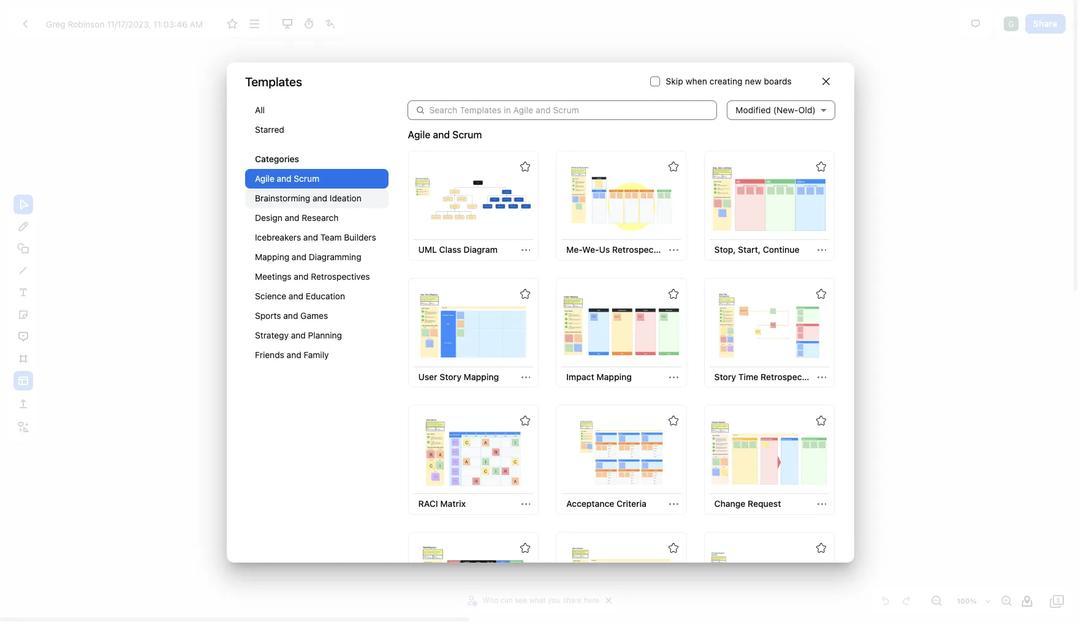 Task type: describe. For each thing, give the bounding box(es) containing it.
thumbnail for sprint review image
[[563, 546, 680, 614]]

card for template stop, start, continue element
[[704, 151, 835, 261]]

more options for me-we-us retrospective image
[[669, 246, 678, 255]]

thumbnail for raci matrix image
[[415, 419, 532, 487]]

star this whiteboard image for raci matrix
[[520, 416, 530, 426]]

change
[[714, 499, 746, 510]]

thumbnail for story time retrospective image
[[711, 292, 828, 360]]

card for template me-we-us retrospective element
[[556, 151, 687, 261]]

meetings and retrospectives
[[255, 272, 370, 282]]

agile inside categories element
[[255, 174, 274, 184]]

share button
[[1025, 14, 1066, 34]]

icebreakers and team builders
[[255, 232, 376, 243]]

builders
[[344, 232, 376, 243]]

star this whiteboard image inside card for template risk mitigation element
[[520, 543, 530, 553]]

when
[[686, 76, 707, 86]]

diagram
[[464, 245, 498, 255]]

education
[[306, 291, 345, 302]]

star this whiteboard image for change request
[[816, 416, 826, 426]]

request
[[748, 499, 781, 510]]

pages image
[[1050, 595, 1065, 609]]

thumbnail for risk mitigation image
[[415, 546, 532, 614]]

star this whiteboard image for user story mapping
[[520, 289, 530, 299]]

thumbnail for prioritized product backlog image
[[711, 546, 828, 614]]

more options for raci matrix image
[[521, 500, 530, 509]]

can
[[500, 596, 513, 606]]

templates
[[245, 75, 302, 89]]

star this whiteboard image inside the card for template sprint review element
[[668, 543, 678, 553]]

star this whiteboard image for impact mapping
[[668, 289, 678, 299]]

stop, start, continue button
[[709, 241, 805, 260]]

agile and scrum inside categories element
[[255, 174, 319, 184]]

who can see what you share here button
[[465, 592, 602, 610]]

story time retrospective button
[[709, 368, 817, 387]]

present image
[[280, 17, 295, 31]]

research
[[302, 213, 339, 223]]

time
[[738, 372, 758, 382]]

science
[[255, 291, 286, 302]]

friends
[[255, 350, 284, 360]]

user story mapping
[[418, 372, 499, 382]]

story time retrospective
[[714, 372, 817, 382]]

card for template uml class diagram element
[[408, 151, 539, 261]]

star this whiteboard image for uml class diagram
[[520, 162, 530, 172]]

retrospective inside the story time retrospective button
[[761, 372, 817, 382]]

thumbnail for acceptance criteria image
[[563, 419, 680, 487]]

agile and scrum element
[[407, 150, 836, 626]]

strategy and planning
[[255, 330, 342, 341]]

laser image
[[323, 17, 338, 31]]

more options for acceptance criteria image
[[669, 500, 678, 509]]

agile inside status
[[408, 129, 431, 140]]

zoom in image
[[999, 595, 1014, 609]]

diagramming
[[309, 252, 361, 262]]

creating
[[710, 76, 743, 86]]

we-
[[582, 245, 599, 255]]

retrospective inside me-we-us retrospective button
[[612, 245, 668, 255]]

science and education
[[255, 291, 345, 302]]

me-
[[566, 245, 582, 255]]

uml
[[418, 245, 437, 255]]

design
[[255, 213, 282, 223]]

thumbnail for change request image
[[711, 419, 828, 487]]

new
[[745, 76, 762, 86]]

strategy
[[255, 330, 289, 341]]

class
[[439, 245, 461, 255]]

scrum inside status
[[452, 129, 482, 140]]

0 vertical spatial agile and scrum
[[408, 129, 482, 140]]

story inside button
[[714, 372, 736, 382]]

more options image
[[247, 17, 261, 31]]

modified (new-old)
[[736, 105, 816, 115]]

100 %
[[957, 598, 977, 606]]

user
[[418, 372, 437, 382]]

user story mapping button
[[413, 368, 504, 387]]

boards
[[764, 76, 792, 86]]

raci matrix button
[[413, 495, 471, 515]]



Task type: locate. For each thing, give the bounding box(es) containing it.
brainstorming and ideation
[[255, 193, 361, 204]]

scrum
[[452, 129, 482, 140], [294, 174, 319, 184]]

and
[[433, 129, 450, 140], [277, 174, 292, 184], [313, 193, 327, 204], [285, 213, 299, 223], [303, 232, 318, 243], [292, 252, 306, 262], [294, 272, 309, 282], [289, 291, 303, 302], [283, 311, 298, 321], [291, 330, 306, 341], [287, 350, 301, 360]]

mapping inside the impact mapping button
[[597, 372, 632, 382]]

Document name text field
[[37, 14, 221, 34]]

1 vertical spatial scrum
[[294, 174, 319, 184]]

1 horizontal spatial agile and scrum
[[408, 129, 482, 140]]

retrospective
[[612, 245, 668, 255], [761, 372, 817, 382]]

star this whiteboard image down more options for stop, start, continue image
[[816, 289, 826, 299]]

categories
[[255, 154, 299, 164]]

skip
[[666, 76, 683, 86]]

more tools image
[[16, 420, 31, 435]]

impact mapping button
[[561, 368, 637, 387]]

card for template acceptance criteria element
[[556, 405, 687, 515]]

0 horizontal spatial story
[[440, 372, 462, 382]]

1 vertical spatial agile and scrum
[[255, 174, 319, 184]]

more options for user story mapping image
[[521, 373, 530, 382]]

sports and games
[[255, 311, 328, 321]]

here
[[584, 596, 599, 606]]

star this whiteboard image inside card for template story time retrospective element
[[816, 289, 826, 299]]

mapping left more options for user story mapping image
[[464, 372, 499, 382]]

thumbnail for stop, start, continue image
[[711, 164, 828, 233]]

you
[[548, 596, 561, 606]]

mapping inside categories element
[[255, 252, 289, 262]]

more options for impact mapping image
[[669, 373, 678, 382]]

acceptance
[[566, 499, 614, 510]]

matrix
[[440, 499, 466, 510]]

star this whiteboard image for stop, start, continue
[[816, 162, 826, 172]]

1 story from the left
[[440, 372, 462, 382]]

retrospectives
[[311, 272, 370, 282]]

star this whiteboard image inside card for template prioritized product backlog element
[[816, 543, 826, 553]]

star this whiteboard image left more options image
[[225, 17, 240, 31]]

change request
[[714, 499, 781, 510]]

start,
[[738, 245, 761, 255]]

star this whiteboard image inside card for template impact mapping element
[[668, 289, 678, 299]]

card for template raci matrix element
[[408, 405, 539, 515]]

2 horizontal spatial mapping
[[597, 372, 632, 382]]

card for template story time retrospective element
[[704, 278, 835, 388]]

2 story from the left
[[714, 372, 736, 382]]

star this whiteboard image for me-we-us retrospective
[[668, 162, 678, 172]]

acceptance criteria button
[[561, 495, 652, 515]]

stop,
[[714, 245, 736, 255]]

star this whiteboard image down more options for uml class diagram icon on the left
[[520, 289, 530, 299]]

continue
[[763, 245, 800, 255]]

100
[[957, 598, 970, 606]]

impact mapping
[[566, 372, 632, 382]]

uml class diagram
[[418, 245, 498, 255]]

planning
[[308, 330, 342, 341]]

thumbnail for impact mapping image
[[563, 292, 680, 360]]

0 horizontal spatial retrospective
[[612, 245, 668, 255]]

scrum inside categories element
[[294, 174, 319, 184]]

us
[[599, 245, 610, 255]]

all
[[255, 105, 265, 115]]

0 horizontal spatial agile
[[255, 174, 274, 184]]

family
[[304, 350, 329, 360]]

card for template sprint review element
[[556, 532, 687, 626]]

friends and family
[[255, 350, 329, 360]]

more options for story time retrospective image
[[817, 373, 827, 382]]

criteria
[[617, 499, 647, 510]]

star this whiteboard image down more options for raci matrix icon
[[520, 543, 530, 553]]

story inside button
[[440, 372, 462, 382]]

uml class diagram button
[[413, 241, 503, 260]]

skip when creating new boards
[[666, 76, 792, 86]]

0 horizontal spatial scrum
[[294, 174, 319, 184]]

share
[[1033, 18, 1058, 29]]

see
[[515, 596, 527, 606]]

sports
[[255, 311, 281, 321]]

categories element
[[245, 101, 388, 378]]

retrospective left more options for story time retrospective icon
[[761, 372, 817, 382]]

who
[[483, 596, 498, 606]]

modified (new-old) button
[[727, 90, 835, 130]]

what
[[529, 596, 546, 606]]

more options for stop, start, continue image
[[817, 246, 827, 255]]

card for template risk mitigation element
[[408, 532, 539, 626]]

zoom out image
[[929, 595, 944, 609]]

1 horizontal spatial mapping
[[464, 372, 499, 382]]

(new-
[[773, 105, 799, 115]]

agile and scrum status
[[408, 128, 482, 142]]

team
[[320, 232, 342, 243]]

star this whiteboard image inside card for template acceptance criteria element
[[668, 416, 678, 426]]

%
[[970, 598, 977, 606]]

templates image
[[16, 374, 31, 388]]

1 vertical spatial retrospective
[[761, 372, 817, 382]]

card for template change request element
[[704, 405, 835, 515]]

story left the time
[[714, 372, 736, 382]]

design and research
[[255, 213, 339, 223]]

dashboard image
[[18, 17, 32, 31]]

thumbnail for uml class diagram image
[[415, 164, 532, 233]]

mapping inside user story mapping button
[[464, 372, 499, 382]]

old)
[[799, 105, 816, 115]]

mapping right impact
[[597, 372, 632, 382]]

brainstorming
[[255, 193, 310, 204]]

agile and scrum
[[408, 129, 482, 140], [255, 174, 319, 184]]

timer image
[[301, 17, 316, 31]]

more options for change request image
[[817, 500, 827, 509]]

acceptance criteria
[[566, 499, 647, 510]]

0 horizontal spatial agile and scrum
[[255, 174, 319, 184]]

1 horizontal spatial story
[[714, 372, 736, 382]]

mapping and diagramming
[[255, 252, 361, 262]]

0 vertical spatial scrum
[[452, 129, 482, 140]]

retrospective left more options for me-we-us retrospective image
[[612, 245, 668, 255]]

card for template prioritized product backlog element
[[704, 532, 835, 626]]

1 horizontal spatial retrospective
[[761, 372, 817, 382]]

Search Templates in Agile and Scrum text field
[[429, 101, 717, 120]]

star this whiteboard image
[[520, 162, 530, 172], [668, 162, 678, 172], [816, 162, 826, 172], [668, 289, 678, 299], [520, 416, 530, 426], [816, 416, 826, 426], [668, 543, 678, 553], [816, 543, 826, 553]]

upload pdfs and images image
[[16, 397, 31, 412]]

0 horizontal spatial mapping
[[255, 252, 289, 262]]

star this whiteboard image for story time retrospective
[[816, 289, 826, 299]]

me-we-us retrospective
[[566, 245, 668, 255]]

star this whiteboard image
[[225, 17, 240, 31], [520, 289, 530, 299], [816, 289, 826, 299], [668, 416, 678, 426], [520, 543, 530, 553]]

meetings
[[255, 272, 292, 282]]

story right user
[[440, 372, 462, 382]]

star this whiteboard image inside 'card for template stop, start, continue' element
[[816, 162, 826, 172]]

me-we-us retrospective button
[[561, 241, 668, 260]]

modified
[[736, 105, 771, 115]]

more options for uml class diagram image
[[521, 246, 530, 255]]

star this whiteboard image inside card for template change request element
[[816, 416, 826, 426]]

raci matrix
[[418, 499, 466, 510]]

starred
[[255, 124, 284, 135]]

card for template user story mapping element
[[408, 278, 539, 388]]

star this whiteboard image inside card for template me-we-us retrospective element
[[668, 162, 678, 172]]

card for template impact mapping element
[[556, 278, 687, 388]]

star this whiteboard image down more options for impact mapping 'image' on the right bottom
[[668, 416, 678, 426]]

raci
[[418, 499, 438, 510]]

and inside status
[[433, 129, 450, 140]]

thumbnail for user story mapping image
[[415, 292, 532, 360]]

games
[[300, 311, 328, 321]]

mapping up meetings
[[255, 252, 289, 262]]

impact
[[566, 372, 594, 382]]

0 vertical spatial retrospective
[[612, 245, 668, 255]]

stop, start, continue
[[714, 245, 800, 255]]

1 vertical spatial agile
[[255, 174, 274, 184]]

ideation
[[330, 193, 361, 204]]

comment panel image
[[968, 17, 983, 31]]

1 horizontal spatial agile
[[408, 129, 431, 140]]

share
[[563, 596, 582, 606]]

mapping
[[255, 252, 289, 262], [464, 372, 499, 382], [597, 372, 632, 382]]

change request button
[[709, 495, 786, 515]]

icebreakers
[[255, 232, 301, 243]]

thumbnail for me-we-us retrospective image
[[563, 164, 680, 233]]

star this whiteboard image for acceptance criteria
[[668, 416, 678, 426]]

0 vertical spatial agile
[[408, 129, 431, 140]]

agile
[[408, 129, 431, 140], [255, 174, 274, 184]]

1 horizontal spatial scrum
[[452, 129, 482, 140]]

who can see what you share here
[[483, 596, 599, 606]]

story
[[440, 372, 462, 382], [714, 372, 736, 382]]



Task type: vqa. For each thing, say whether or not it's contained in the screenshot.
not
no



